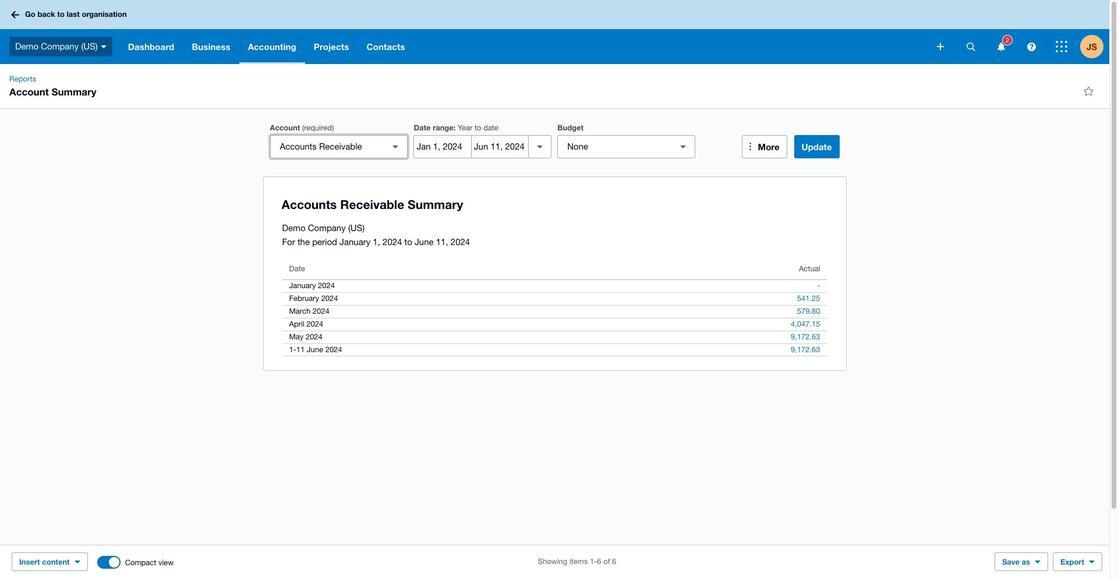 Task type: locate. For each thing, give the bounding box(es) containing it.
None field
[[270, 135, 408, 158], [557, 135, 695, 158], [270, 135, 408, 158], [557, 135, 695, 158]]

svg image
[[11, 11, 19, 18], [1027, 42, 1036, 51], [937, 43, 944, 50], [101, 45, 106, 48]]

list of convenience dates image
[[528, 135, 552, 158]]

banner
[[0, 0, 1109, 64]]

open image
[[384, 135, 407, 158]]

add to favorites image
[[1077, 79, 1100, 102]]

2 horizontal spatial svg image
[[1056, 41, 1067, 52]]

1 horizontal spatial svg image
[[997, 42, 1005, 51]]

report output element
[[282, 259, 827, 356]]

svg image
[[1056, 41, 1067, 52], [966, 42, 975, 51], [997, 42, 1005, 51]]

0 horizontal spatial svg image
[[966, 42, 975, 51]]

Select end date field
[[472, 136, 528, 158]]

None text field
[[558, 136, 674, 158]]



Task type: vqa. For each thing, say whether or not it's contained in the screenshot.
open image corresponding to accounts receivable text field at top
yes



Task type: describe. For each thing, give the bounding box(es) containing it.
Report title field
[[279, 192, 823, 218]]

Select start date field
[[414, 136, 471, 158]]

open image
[[672, 135, 695, 158]]

Accounts Receivable text field
[[270, 136, 386, 158]]



